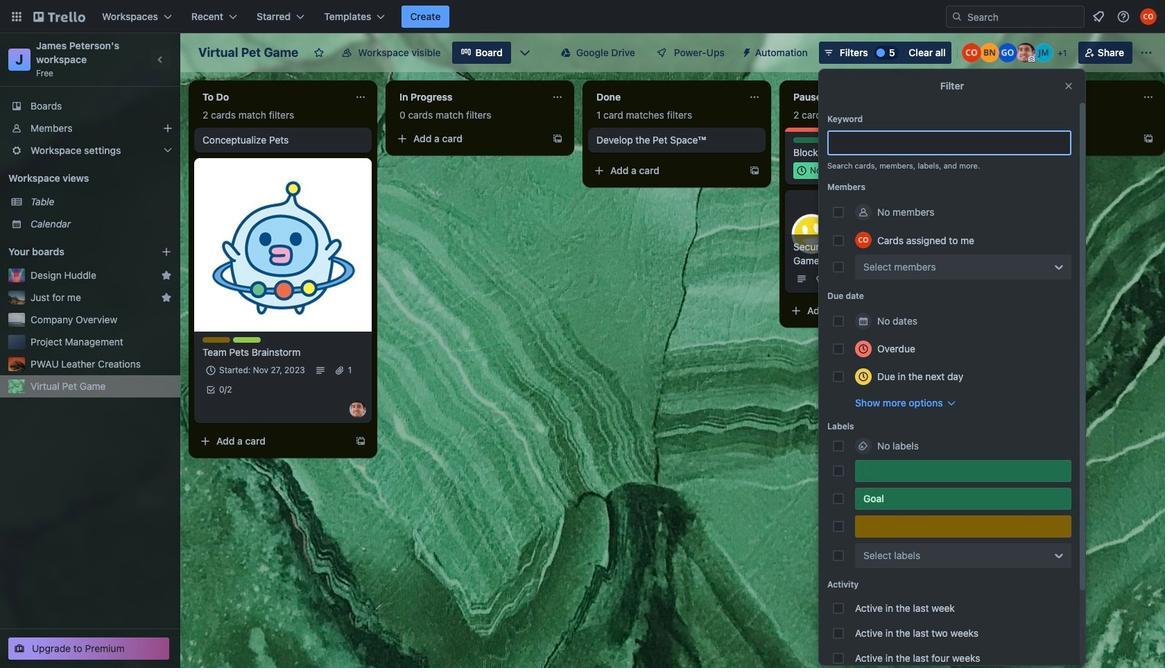 Task type: vqa. For each thing, say whether or not it's contained in the screenshot.
2nd the 'Starred Icon' from the top of the page
yes



Task type: locate. For each thing, give the bounding box(es) containing it.
1 horizontal spatial color: green, title: "goal" element
[[855, 488, 1072, 510]]

1 vertical spatial color: green, title: "goal" element
[[855, 488, 1072, 510]]

show menu image
[[1140, 46, 1154, 60]]

color: green, title: "goal" element
[[794, 137, 821, 143], [855, 488, 1072, 510]]

color: yellow, title: none image
[[203, 337, 230, 343]]

0 vertical spatial color: green, title: "goal" element
[[794, 137, 821, 143]]

None text field
[[391, 86, 547, 108], [588, 86, 744, 108], [982, 86, 1138, 108], [391, 86, 547, 108], [588, 86, 744, 108], [982, 86, 1138, 108]]

None text field
[[194, 86, 350, 108], [785, 86, 941, 108], [194, 86, 350, 108], [785, 86, 941, 108]]

starred icon image
[[161, 270, 172, 281], [161, 292, 172, 303]]

add board image
[[161, 246, 172, 257]]

create from template… image
[[552, 133, 563, 144], [1143, 133, 1154, 144], [749, 165, 760, 176], [355, 436, 366, 447]]

2 vertical spatial christina overa (christinaovera) image
[[855, 232, 872, 248]]

color: red, title: "blocker" element
[[824, 137, 852, 143]]

color: green, title: none element
[[855, 460, 1072, 482]]

color: green, title: "goal" element up "color: yellow, title: none" element
[[855, 488, 1072, 510]]

0 vertical spatial starred icon image
[[161, 270, 172, 281]]

your boards with 6 items element
[[8, 244, 140, 260]]

Board name text field
[[191, 42, 305, 64]]

james peterson (jamespeterson93) image
[[1016, 43, 1036, 62], [350, 401, 366, 418]]

1 vertical spatial starred icon image
[[161, 292, 172, 303]]

1 horizontal spatial christina overa (christinaovera) image
[[962, 43, 982, 62]]

0 horizontal spatial color: green, title: "goal" element
[[794, 137, 821, 143]]

christina overa (christinaovera) image
[[1141, 8, 1157, 25], [962, 43, 982, 62], [855, 232, 872, 248]]

1 vertical spatial james peterson (jamespeterson93) image
[[350, 401, 366, 418]]

customize views image
[[518, 46, 532, 60]]

0 vertical spatial christina overa (christinaovera) image
[[1141, 8, 1157, 25]]

color: green, title: "goal" element left color: red, title: "blocker" element
[[794, 137, 821, 143]]

1 vertical spatial christina overa (christinaovera) image
[[962, 43, 982, 62]]

color: yellow, title: none element
[[855, 515, 1072, 538]]

star or unstar board image
[[314, 47, 325, 58]]

1 horizontal spatial james peterson (jamespeterson93) image
[[1016, 43, 1036, 62]]

None checkbox
[[794, 162, 868, 179]]

2 starred icon image from the top
[[161, 292, 172, 303]]

color: bold lime, title: "team task" element
[[233, 337, 261, 343]]

ben nelson (bennelson96) image
[[980, 43, 1000, 62]]

jeremy miller (jeremymiller198) image
[[1034, 43, 1054, 62]]



Task type: describe. For each thing, give the bounding box(es) containing it.
sm image
[[736, 42, 755, 61]]

1 starred icon image from the top
[[161, 270, 172, 281]]

gary orlando (garyorlando) image
[[998, 43, 1018, 62]]

workspace navigation collapse icon image
[[151, 50, 171, 69]]

close popover image
[[1064, 80, 1075, 92]]

Enter a keyword… text field
[[828, 130, 1072, 155]]

0 horizontal spatial james peterson (jamespeterson93) image
[[350, 401, 366, 418]]

Search field
[[963, 7, 1084, 26]]

open information menu image
[[1117, 10, 1131, 24]]

google drive icon image
[[561, 48, 571, 58]]

0 horizontal spatial christina overa (christinaovera) image
[[855, 232, 872, 248]]

2 horizontal spatial christina overa (christinaovera) image
[[1141, 8, 1157, 25]]

this member is an admin of this board. image
[[1029, 56, 1035, 62]]

0 notifications image
[[1091, 8, 1107, 25]]

back to home image
[[33, 6, 85, 28]]

primary element
[[0, 0, 1166, 33]]

search image
[[952, 11, 963, 22]]

0 vertical spatial james peterson (jamespeterson93) image
[[1016, 43, 1036, 62]]



